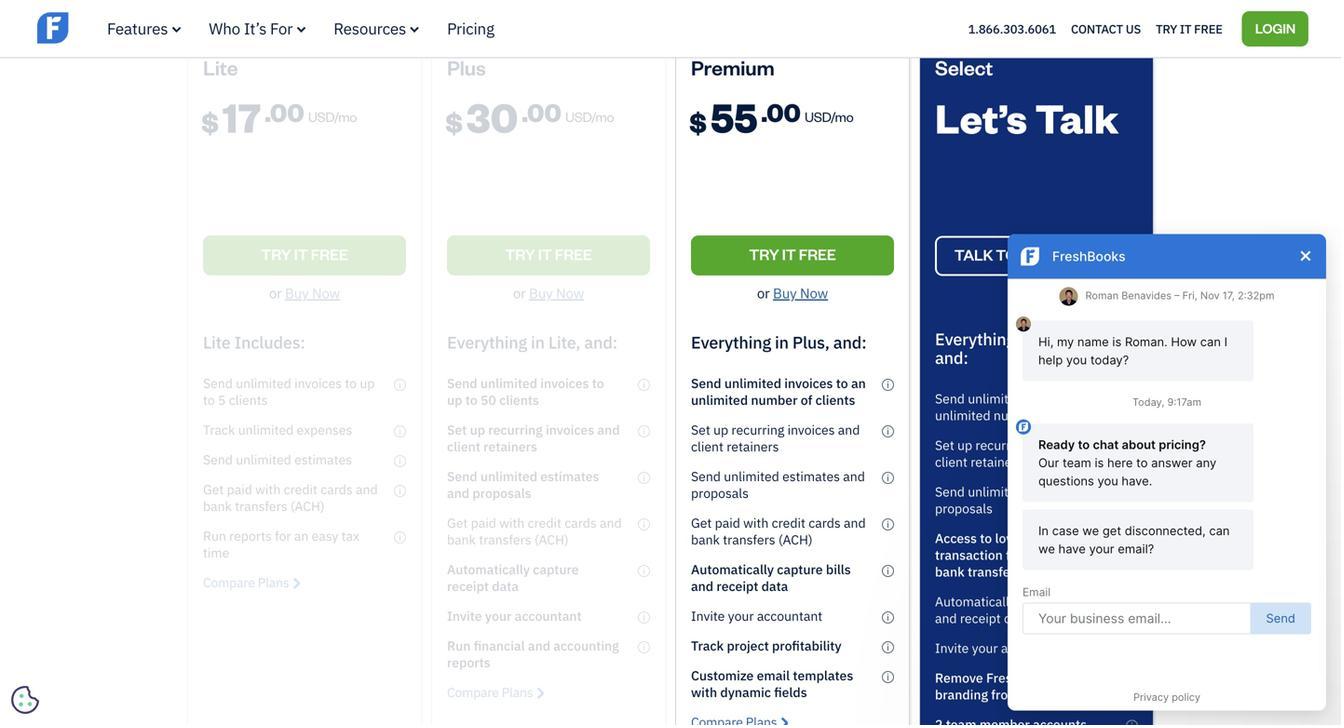 Task type: describe. For each thing, give the bounding box(es) containing it.
email
[[757, 667, 790, 685]]

bank inside access to lower credit card transaction fees and capped bank transfer (ach) fees
[[935, 564, 965, 581]]

invite your accountant link
[[935, 640, 1139, 657]]

pricing
[[447, 18, 494, 39]]

paid
[[715, 515, 741, 532]]

set up recurring invoices and client retainers for plus,
[[691, 421, 860, 455]]

in for premium,
[[1019, 328, 1033, 350]]

capped
[[1060, 547, 1104, 564]]

remove freshbooks branding from client emails
[[935, 670, 1099, 704]]

remove
[[935, 670, 984, 687]]

contact us link
[[1071, 17, 1141, 41]]

profitability
[[772, 638, 842, 655]]

0 horizontal spatial fees
[[1006, 547, 1032, 564]]

accountant for plus,
[[757, 608, 823, 625]]

$
[[689, 104, 707, 139]]

access to lower credit card transaction fees and capped bank transfer (ach) fees
[[935, 530, 1104, 581]]

premium,
[[1037, 328, 1110, 350]]

who
[[209, 18, 240, 39]]

in for plus,
[[775, 332, 789, 353]]

premium
[[691, 54, 775, 80]]

credit for premium,
[[1032, 530, 1067, 547]]

talk to a specialist link
[[935, 236, 1139, 276]]

emails
[[1059, 687, 1099, 704]]

track project profitability
[[691, 638, 842, 655]]

talk to a specialist
[[955, 245, 1119, 265]]

automatically for everything in plus, and:
[[691, 561, 774, 578]]

try it free link
[[691, 236, 894, 276]]

everything in plus, and:
[[691, 332, 867, 353]]

freshbooks logo image
[[37, 10, 182, 45]]

everything for everything in premium, and:
[[935, 328, 1015, 350]]

of for plus,
[[801, 392, 813, 409]]

clients for everything in plus, and:
[[816, 392, 856, 409]]

with inside get paid with credit cards and bank transfers (ach)
[[744, 515, 769, 532]]

(ach) inside get paid with credit cards and bank transfers (ach)
[[779, 531, 813, 549]]

1.866.303.6061
[[969, 21, 1057, 37]]

client for everything in premium, and:
[[935, 454, 968, 471]]

transaction
[[935, 547, 1003, 564]]

try for try it free
[[1156, 21, 1178, 37]]

1 horizontal spatial fees
[[1056, 564, 1082, 581]]

and inside get paid with credit cards and bank transfers (ach)
[[844, 515, 866, 532]]

for
[[270, 18, 293, 39]]

set for everything in plus, and:
[[691, 421, 711, 439]]

send up access
[[935, 483, 965, 501]]

recurring for plus,
[[732, 421, 785, 439]]

cards
[[809, 515, 841, 532]]

try it free
[[749, 244, 836, 264]]

or buy now
[[757, 284, 828, 302]]

credit for plus,
[[772, 515, 806, 532]]

resources link
[[334, 18, 419, 39]]

freshbooks
[[987, 670, 1057, 687]]

transfers
[[723, 531, 776, 549]]

data for premium,
[[1004, 610, 1030, 627]]

send unlimited estimates and proposals for plus,
[[691, 468, 865, 502]]

from
[[992, 687, 1020, 704]]

invite your accountant for everything in plus, and:
[[691, 608, 823, 625]]

remove freshbooks branding from client emails link
[[935, 670, 1139, 704]]

buy
[[773, 284, 797, 302]]

clients for everything in premium, and:
[[1057, 407, 1096, 424]]

usd/mo
[[805, 108, 854, 125]]

number for premium,
[[994, 407, 1040, 424]]

capture for everything in plus, and:
[[777, 561, 823, 578]]

send down the everything in plus, and:
[[691, 375, 722, 392]]

with inside customize email templates with dynamic fields
[[691, 684, 718, 701]]

an for everything in plus, and:
[[852, 375, 866, 392]]

your for everything in plus, and:
[[728, 608, 754, 625]]

capture for everything in premium, and:
[[1019, 593, 1064, 611]]

let's talk
[[935, 91, 1119, 143]]

send unlimited invoices to an unlimited number of clients for plus,
[[691, 375, 866, 409]]

buy now link
[[773, 284, 828, 302]]

to inside access to lower credit card transaction fees and capped bank transfer (ach) fees
[[980, 530, 992, 547]]

to left a
[[996, 245, 1017, 265]]

let's
[[935, 91, 1028, 143]]

track
[[691, 638, 724, 655]]

send unlimited invoices to an unlimited number of clients for premium,
[[935, 390, 1107, 424]]

it
[[1180, 21, 1192, 37]]

login link
[[1243, 11, 1309, 46]]

features
[[107, 18, 168, 39]]

of for premium,
[[1043, 407, 1054, 424]]

try it free link
[[1156, 17, 1223, 41]]

retainers for premium,
[[971, 454, 1023, 471]]

bills for everything in premium, and:
[[1067, 593, 1091, 611]]

card
[[1070, 530, 1096, 547]]

invite for everything in premium, and:
[[935, 640, 969, 657]]

client for everything in plus, and:
[[691, 438, 724, 455]]

or
[[757, 284, 770, 302]]

dynamic
[[721, 684, 771, 701]]

features link
[[107, 18, 181, 39]]

talk inside 'talk to a specialist' link
[[955, 245, 993, 265]]

cookie consent banner dialog
[[14, 497, 293, 712]]

it's
[[244, 18, 267, 39]]

fields
[[774, 684, 807, 701]]

automatically capture bills and receipt data for plus,
[[691, 561, 851, 595]]

bills for everything in plus, and:
[[826, 561, 851, 578]]



Task type: locate. For each thing, give the bounding box(es) containing it.
everything in premium, and:
[[935, 328, 1110, 369]]

set for everything in premium, and:
[[935, 437, 955, 454]]

0 vertical spatial bills
[[826, 561, 851, 578]]

get
[[691, 515, 712, 532]]

contact
[[1071, 21, 1124, 37]]

automatically capture bills and receipt data for premium,
[[935, 593, 1091, 627]]

1 horizontal spatial client
[[935, 454, 968, 471]]

0 horizontal spatial accountant
[[757, 608, 823, 625]]

0 horizontal spatial client
[[691, 438, 724, 455]]

0 vertical spatial accountant
[[757, 608, 823, 625]]

0 horizontal spatial set up recurring invoices and client retainers
[[691, 421, 860, 455]]

retainers up paid
[[727, 438, 779, 455]]

accountant up 'freshbooks'
[[1001, 640, 1067, 657]]

clients down plus,
[[816, 392, 856, 409]]

lower
[[995, 530, 1029, 547]]

of
[[801, 392, 813, 409], [1043, 407, 1054, 424]]

1 horizontal spatial capture
[[1019, 593, 1064, 611]]

project
[[727, 638, 769, 655]]

0 horizontal spatial estimates
[[783, 468, 840, 485]]

accountant up profitability
[[757, 608, 823, 625]]

1 horizontal spatial talk
[[1035, 91, 1119, 143]]

1 vertical spatial bank
[[935, 564, 965, 581]]

credit left card
[[1032, 530, 1067, 547]]

automatically
[[691, 561, 774, 578], [935, 593, 1016, 611]]

0 horizontal spatial of
[[801, 392, 813, 409]]

0 horizontal spatial capture
[[777, 561, 823, 578]]

invite your accountant for everything in premium, and:
[[935, 640, 1067, 657]]

.00
[[761, 95, 801, 128]]

everything
[[935, 328, 1015, 350], [691, 332, 771, 353]]

customize email templates with dynamic fields
[[691, 667, 854, 701]]

data for plus,
[[762, 578, 789, 595]]

your up project
[[728, 608, 754, 625]]

to down the everything in plus, and:
[[836, 375, 848, 392]]

bank left transfers
[[691, 531, 720, 549]]

1 horizontal spatial number
[[994, 407, 1040, 424]]

1.866.303.6061 link
[[969, 21, 1057, 37]]

2 horizontal spatial client
[[1023, 687, 1056, 704]]

1 vertical spatial capture
[[1019, 593, 1064, 611]]

contact us
[[1071, 21, 1141, 37]]

0 horizontal spatial invite your accountant
[[691, 608, 823, 625]]

1 horizontal spatial send unlimited estimates and proposals
[[935, 483, 1109, 517]]

receipt for everything in plus, and:
[[717, 578, 759, 595]]

1 horizontal spatial automatically capture bills and receipt data
[[935, 593, 1091, 627]]

in left plus,
[[775, 332, 789, 353]]

try
[[1156, 21, 1178, 37], [749, 244, 779, 264]]

and
[[838, 421, 860, 439], [1082, 437, 1104, 454], [843, 468, 865, 485], [1088, 483, 1109, 501], [844, 515, 866, 532], [1035, 547, 1057, 564], [691, 578, 714, 595], [935, 610, 957, 627]]

1 horizontal spatial invite
[[935, 640, 969, 657]]

clients down premium,
[[1057, 407, 1096, 424]]

proposals for everything in premium, and:
[[935, 500, 993, 517]]

capture
[[777, 561, 823, 578], [1019, 593, 1064, 611]]

1 vertical spatial invite
[[935, 640, 969, 657]]

an down the everything in plus, and:
[[852, 375, 866, 392]]

of down everything in premium, and:
[[1043, 407, 1054, 424]]

who it's for link
[[209, 18, 306, 39]]

templates
[[793, 667, 854, 685]]

0 horizontal spatial send unlimited estimates and proposals
[[691, 468, 865, 502]]

your for everything in premium, and:
[[972, 640, 998, 657]]

receipt for everything in premium, and:
[[960, 610, 1001, 627]]

client inside remove freshbooks branding from client emails
[[1023, 687, 1056, 704]]

1 horizontal spatial with
[[744, 515, 769, 532]]

and: inside everything in premium, and:
[[935, 347, 969, 369]]

0 vertical spatial receipt
[[717, 578, 759, 595]]

invite your accountant up 'freshbooks'
[[935, 640, 1067, 657]]

send unlimited estimates and proposals up get paid with credit cards and bank transfers (ach)
[[691, 468, 865, 502]]

login
[[1256, 19, 1296, 37]]

0 horizontal spatial automatically
[[691, 561, 774, 578]]

number for plus,
[[751, 392, 798, 409]]

bills down capped on the bottom of the page
[[1067, 593, 1091, 611]]

0 vertical spatial invite
[[691, 608, 725, 625]]

1 vertical spatial bills
[[1067, 593, 1091, 611]]

1 horizontal spatial estimates
[[1027, 483, 1084, 501]]

0 horizontal spatial up
[[714, 421, 729, 439]]

0 vertical spatial bank
[[691, 531, 720, 549]]

1 horizontal spatial your
[[972, 640, 998, 657]]

access
[[935, 530, 977, 547]]

1 horizontal spatial of
[[1043, 407, 1054, 424]]

1 horizontal spatial send unlimited invoices to an unlimited number of clients
[[935, 390, 1107, 424]]

set
[[691, 421, 711, 439], [935, 437, 955, 454]]

accountant for premium,
[[1001, 640, 1067, 657]]

with
[[744, 515, 769, 532], [691, 684, 718, 701]]

unlimited
[[725, 375, 782, 392], [968, 390, 1024, 408], [691, 392, 748, 409], [935, 407, 991, 424], [724, 468, 780, 485], [968, 483, 1024, 501]]

1 horizontal spatial set
[[935, 437, 955, 454]]

1 horizontal spatial recurring
[[976, 437, 1029, 454]]

send unlimited estimates and proposals
[[691, 468, 865, 502], [935, 483, 1109, 517]]

0 horizontal spatial an
[[852, 375, 866, 392]]

0 horizontal spatial clients
[[816, 392, 856, 409]]

and: for everything in premium, and:
[[935, 347, 969, 369]]

0 horizontal spatial set
[[691, 421, 711, 439]]

1 horizontal spatial everything
[[935, 328, 1015, 350]]

0 horizontal spatial data
[[762, 578, 789, 595]]

1 horizontal spatial credit
[[1032, 530, 1067, 547]]

1 horizontal spatial bills
[[1067, 593, 1091, 611]]

send up the get on the bottom right of the page
[[691, 468, 721, 485]]

0 horizontal spatial everything
[[691, 332, 771, 353]]

0 horizontal spatial receipt
[[717, 578, 759, 595]]

invite up the track
[[691, 608, 725, 625]]

client up the get on the bottom right of the page
[[691, 438, 724, 455]]

1 horizontal spatial try
[[1156, 21, 1178, 37]]

0 horizontal spatial free
[[799, 244, 836, 264]]

invite your accountant up project
[[691, 608, 823, 625]]

(ach) right transfers
[[779, 531, 813, 549]]

send unlimited estimates and proposals for premium,
[[935, 483, 1109, 517]]

talk left a
[[955, 245, 993, 265]]

number down everything in premium, and:
[[994, 407, 1040, 424]]

0 vertical spatial with
[[744, 515, 769, 532]]

pricing link
[[447, 18, 494, 39]]

invite
[[691, 608, 725, 625], [935, 640, 969, 657]]

estimates up cards
[[783, 468, 840, 485]]

invite up remove
[[935, 640, 969, 657]]

0 horizontal spatial credit
[[772, 515, 806, 532]]

1 vertical spatial with
[[691, 684, 718, 701]]

0 vertical spatial automatically
[[691, 561, 774, 578]]

0 vertical spatial invite your accountant
[[691, 608, 823, 625]]

0 horizontal spatial send unlimited invoices to an unlimited number of clients
[[691, 375, 866, 409]]

1 vertical spatial data
[[1004, 610, 1030, 627]]

now
[[800, 284, 828, 302]]

0 horizontal spatial invite
[[691, 608, 725, 625]]

0 vertical spatial your
[[728, 608, 754, 625]]

of down plus,
[[801, 392, 813, 409]]

an for everything in premium, and:
[[1092, 390, 1107, 408]]

0 horizontal spatial recurring
[[732, 421, 785, 439]]

0 horizontal spatial retainers
[[727, 438, 779, 455]]

0 horizontal spatial and:
[[834, 332, 867, 353]]

fees down card
[[1056, 564, 1082, 581]]

data up invite your accountant link
[[1004, 610, 1030, 627]]

0 horizontal spatial talk
[[955, 245, 993, 265]]

data
[[762, 578, 789, 595], [1004, 610, 1030, 627]]

1 horizontal spatial accountant
[[1001, 640, 1067, 657]]

recurring
[[732, 421, 785, 439], [976, 437, 1029, 454]]

automatically capture bills and receipt data down transfer
[[935, 593, 1091, 627]]

1 vertical spatial automatically
[[935, 593, 1016, 611]]

up for everything in premium, and:
[[958, 437, 973, 454]]

0 horizontal spatial number
[[751, 392, 798, 409]]

send down everything in premium, and:
[[935, 390, 965, 408]]

us
[[1126, 21, 1141, 37]]

fees right transaction
[[1006, 547, 1032, 564]]

1 vertical spatial talk
[[955, 245, 993, 265]]

and inside access to lower credit card transaction fees and capped bank transfer (ach) fees
[[1035, 547, 1057, 564]]

1 horizontal spatial in
[[1019, 328, 1033, 350]]

transfer
[[968, 564, 1015, 581]]

1 horizontal spatial and:
[[935, 347, 969, 369]]

0 horizontal spatial proposals
[[691, 485, 749, 502]]

credit
[[772, 515, 806, 532], [1032, 530, 1067, 547]]

0 horizontal spatial with
[[691, 684, 718, 701]]

0 horizontal spatial automatically capture bills and receipt data
[[691, 561, 851, 595]]

everything inside everything in premium, and:
[[935, 328, 1015, 350]]

0 horizontal spatial bank
[[691, 531, 720, 549]]

automatically capture bills and receipt data down transfers
[[691, 561, 851, 595]]

branding
[[935, 687, 989, 704]]

1 horizontal spatial automatically
[[935, 593, 1016, 611]]

estimates for premium,
[[1027, 483, 1084, 501]]

1 horizontal spatial proposals
[[935, 500, 993, 517]]

estimates for plus,
[[783, 468, 840, 485]]

1 vertical spatial try
[[749, 244, 779, 264]]

in inside everything in premium, and:
[[1019, 328, 1033, 350]]

automatically down transfer
[[935, 593, 1016, 611]]

1 horizontal spatial (ach)
[[1019, 564, 1053, 581]]

try it free
[[1156, 21, 1223, 37]]

free
[[1195, 21, 1223, 37], [799, 244, 836, 264]]

retainers for plus,
[[727, 438, 779, 455]]

up for everything in plus, and:
[[714, 421, 729, 439]]

estimates up card
[[1027, 483, 1084, 501]]

bank down access
[[935, 564, 965, 581]]

0 vertical spatial capture
[[777, 561, 823, 578]]

.00 usd/mo
[[761, 95, 854, 128]]

(ach) down lower
[[1019, 564, 1053, 581]]

receipt down transfer
[[960, 610, 1001, 627]]

automatically for everything in premium, and:
[[935, 593, 1016, 611]]

1 vertical spatial invite your accountant
[[935, 640, 1067, 657]]

set up recurring invoices and client retainers for premium,
[[935, 437, 1104, 471]]

client right from
[[1023, 687, 1056, 704]]

send unlimited estimates and proposals up lower
[[935, 483, 1109, 517]]

specialist
[[1034, 245, 1119, 265]]

capture up invite your accountant link
[[1019, 593, 1064, 611]]

1 horizontal spatial free
[[1195, 21, 1223, 37]]

and: for everything in plus, and:
[[834, 332, 867, 353]]

get paid with credit cards and bank transfers (ach)
[[691, 515, 866, 549]]

recurring for premium,
[[976, 437, 1029, 454]]

to
[[996, 245, 1017, 265], [836, 375, 848, 392], [1077, 390, 1089, 408], [980, 530, 992, 547]]

who it's for
[[209, 18, 293, 39]]

data down transfers
[[762, 578, 789, 595]]

1 vertical spatial receipt
[[960, 610, 1001, 627]]

resources
[[334, 18, 406, 39]]

proposals
[[691, 485, 749, 502], [935, 500, 993, 517]]

0 vertical spatial try
[[1156, 21, 1178, 37]]

1 horizontal spatial invite your accountant
[[935, 640, 1067, 657]]

1 horizontal spatial bank
[[935, 564, 965, 581]]

credit left cards
[[772, 515, 806, 532]]

1 horizontal spatial an
[[1092, 390, 1107, 408]]

and:
[[834, 332, 867, 353], [935, 347, 969, 369]]

client
[[691, 438, 724, 455], [935, 454, 968, 471], [1023, 687, 1056, 704]]

bills
[[826, 561, 851, 578], [1067, 593, 1091, 611]]

1 horizontal spatial data
[[1004, 610, 1030, 627]]

bank inside get paid with credit cards and bank transfers (ach)
[[691, 531, 720, 549]]

1 vertical spatial (ach)
[[1019, 564, 1053, 581]]

free for try it free
[[799, 244, 836, 264]]

bank
[[691, 531, 720, 549], [935, 564, 965, 581]]

plus,
[[793, 332, 830, 353]]

select
[[935, 54, 993, 80]]

send unlimited invoices to an unlimited number of clients down everything in premium, and:
[[935, 390, 1107, 424]]

0 vertical spatial free
[[1195, 21, 1223, 37]]

set up recurring invoices and client retainers
[[691, 421, 860, 455], [935, 437, 1104, 471]]

0 horizontal spatial in
[[775, 332, 789, 353]]

with left dynamic
[[691, 684, 718, 701]]

it
[[782, 244, 796, 264]]

accountant
[[757, 608, 823, 625], [1001, 640, 1067, 657]]

1 horizontal spatial up
[[958, 437, 973, 454]]

send unlimited invoices to an unlimited number of clients down the everything in plus, and:
[[691, 375, 866, 409]]

invoices
[[785, 375, 833, 392], [1027, 390, 1074, 408], [788, 421, 835, 439], [1032, 437, 1079, 454]]

0 horizontal spatial your
[[728, 608, 754, 625]]

your up remove
[[972, 640, 998, 657]]

0 vertical spatial talk
[[1035, 91, 1119, 143]]

1 horizontal spatial retainers
[[971, 454, 1023, 471]]

retainers up lower
[[971, 454, 1023, 471]]

talk
[[1035, 91, 1119, 143], [955, 245, 993, 265]]

free for try it free
[[1195, 21, 1223, 37]]

customize
[[691, 667, 754, 685]]

credit inside get paid with credit cards and bank transfers (ach)
[[772, 515, 806, 532]]

number down the everything in plus, and:
[[751, 392, 798, 409]]

retainers
[[727, 438, 779, 455], [971, 454, 1023, 471]]

clients
[[816, 392, 856, 409], [1057, 407, 1096, 424]]

try for try it free
[[749, 244, 779, 264]]

fees
[[1006, 547, 1032, 564], [1056, 564, 1082, 581]]

1 vertical spatial your
[[972, 640, 998, 657]]

automatically capture bills and receipt data
[[691, 561, 851, 595], [935, 593, 1091, 627]]

an down premium,
[[1092, 390, 1107, 408]]

(ach) inside access to lower credit card transaction fees and capped bank transfer (ach) fees
[[1019, 564, 1053, 581]]

in left premium,
[[1019, 328, 1033, 350]]

0 horizontal spatial try
[[749, 244, 779, 264]]

capture down get paid with credit cards and bank transfers (ach)
[[777, 561, 823, 578]]

talk down contact
[[1035, 91, 1119, 143]]

proposals up access
[[935, 500, 993, 517]]

an
[[852, 375, 866, 392], [1092, 390, 1107, 408]]

cookie preferences image
[[11, 687, 39, 715]]

(ach)
[[779, 531, 813, 549], [1019, 564, 1053, 581]]

1 horizontal spatial set up recurring invoices and client retainers
[[935, 437, 1104, 471]]

1 horizontal spatial receipt
[[960, 610, 1001, 627]]

your
[[728, 608, 754, 625], [972, 640, 998, 657]]

1 vertical spatial accountant
[[1001, 640, 1067, 657]]

0 horizontal spatial bills
[[826, 561, 851, 578]]

send unlimited invoices to an unlimited number of clients
[[691, 375, 866, 409], [935, 390, 1107, 424]]

bills down cards
[[826, 561, 851, 578]]

everything for everything in plus, and:
[[691, 332, 771, 353]]

receipt down transfers
[[717, 578, 759, 595]]

with right paid
[[744, 515, 769, 532]]

credit inside access to lower credit card transaction fees and capped bank transfer (ach) fees
[[1032, 530, 1067, 547]]

proposals up paid
[[691, 485, 749, 502]]

0 horizontal spatial (ach)
[[779, 531, 813, 549]]

client up access
[[935, 454, 968, 471]]

to down premium,
[[1077, 390, 1089, 408]]

automatically down transfers
[[691, 561, 774, 578]]

estimates
[[783, 468, 840, 485], [1027, 483, 1084, 501]]

1 horizontal spatial clients
[[1057, 407, 1096, 424]]

a
[[1020, 245, 1031, 265]]

0 vertical spatial data
[[762, 578, 789, 595]]

to left lower
[[980, 530, 992, 547]]

invite for everything in plus, and:
[[691, 608, 725, 625]]

proposals for everything in plus, and:
[[691, 485, 749, 502]]

0 vertical spatial (ach)
[[779, 531, 813, 549]]



Task type: vqa. For each thing, say whether or not it's contained in the screenshot.
"Customize"
yes



